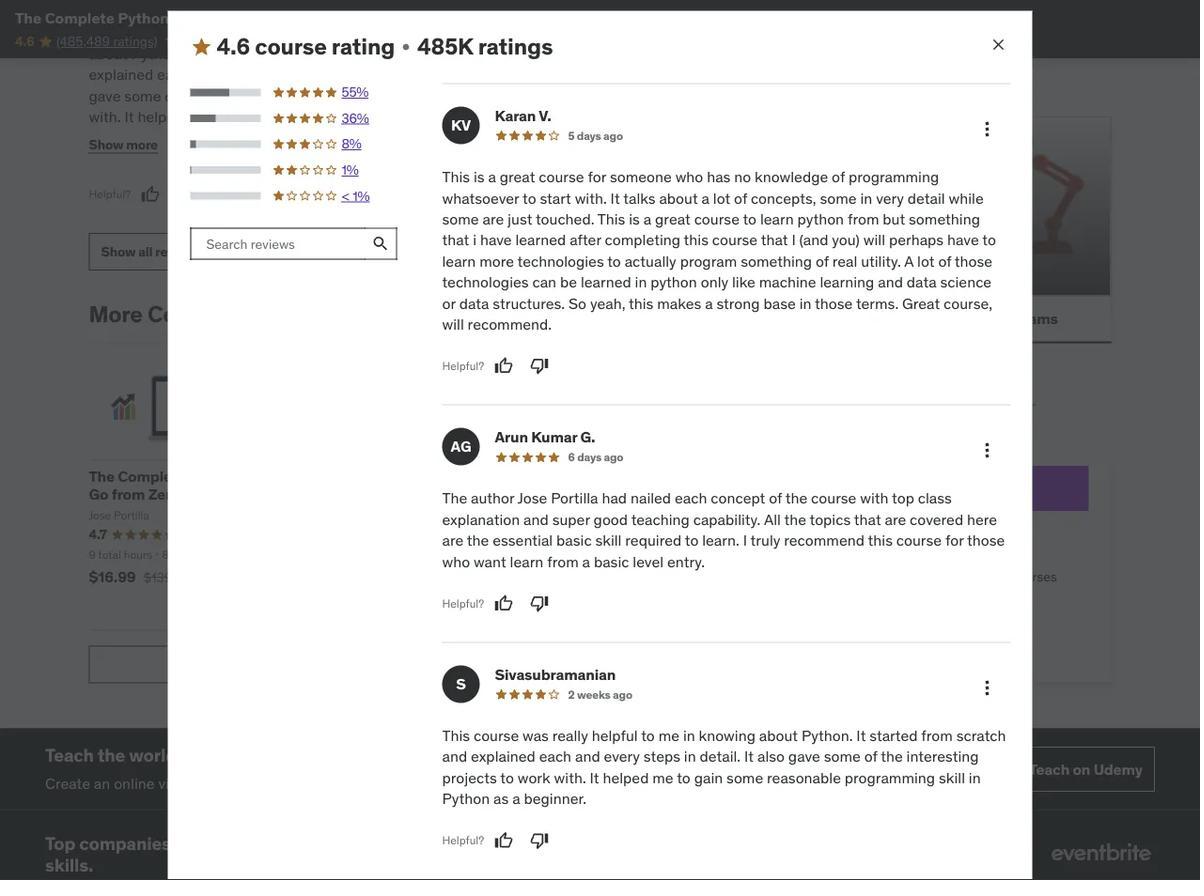 Task type: locate. For each thing, give the bounding box(es) containing it.
< 1% button
[[190, 187, 398, 206]]

and up additional actions for review by arun kumar g. "icon"
[[959, 397, 981, 414]]

1 vertical spatial scratch
[[957, 727, 1006, 746]]

1 horizontal spatial really
[[553, 727, 588, 746]]

0 horizontal spatial 9
[[89, 548, 96, 563]]

learn down i
[[442, 252, 476, 271]]

who inside the author jose portilla had nailed each concept of the course with top class explanation and super good teaching capability. all the topics that are covered here are the essential basic skill required to learn. i truly recommend this course for those who want learn from a basic level entry.
[[442, 553, 470, 572]]

programming inside this is a great course for someone who has no knowledge of programming whatsoever to start with. it talks about a lot of concepts, some in very detail while some are just touched. this is a great course to learn python from but something that i have learned after completing this course that i (and you) will perhaps have to learn more technologies to actually program something of real utility. a lot of those technologies can be learned in python only like machine learning and data science or data structures. so yeah, this makes a strong base in those terms. great course, will recommend.
[[849, 168, 939, 187]]

1 vertical spatial reasonable
[[767, 769, 841, 788]]

preview
[[884, 262, 940, 281]]

lectures for $16.99
[[178, 548, 219, 563]]

teach for the
[[45, 745, 94, 767]]

helpful down 2 weeks ago
[[592, 727, 638, 746]]

(2,068)
[[629, 528, 666, 543]]

and inside python for data science and machine learning bootcamp
[[484, 468, 511, 487]]

a left $94.99 on the bottom of the page
[[583, 553, 590, 572]]

every inside dialog
[[604, 748, 640, 767]]

2 vertical spatial each
[[539, 748, 572, 767]]

1 horizontal spatial helped
[[603, 769, 649, 788]]

from up you)
[[848, 210, 879, 229]]

1 horizontal spatial scratch
[[957, 727, 1006, 746]]

mark review by sivasubramanian as helpful image
[[141, 185, 160, 204], [495, 832, 513, 851]]

complete left 'sql'
[[118, 468, 186, 487]]

topics
[[810, 511, 851, 530]]

bootcamp: for gpt,
[[538, 486, 614, 505]]

arun kumar g.
[[495, 428, 595, 447]]

python up the ratings)
[[118, 8, 169, 27]]

this inside subscribe to this course and 25,000+ top‑rated udemy courses for your organization.
[[892, 397, 913, 414]]

lectures right 83
[[178, 548, 219, 563]]

2 total from the left
[[547, 548, 570, 563]]

touched.
[[536, 210, 595, 229]]

days right mark review by aditya s. as unhelpful image
[[577, 129, 601, 143]]

the for the complete sql bootcamp: go from zero to hero jose portilla
[[89, 468, 115, 487]]

1 vertical spatial learn
[[442, 252, 476, 271]]

it
[[186, 44, 196, 64], [362, 65, 372, 85], [125, 108, 134, 127], [611, 189, 620, 208], [857, 727, 866, 746], [745, 748, 754, 767], [590, 769, 599, 788]]

1 horizontal spatial skill
[[596, 532, 622, 551]]

4.6 for 4.6
[[15, 33, 34, 50]]

those down here
[[967, 532, 1005, 551]]

2 vertical spatial ago
[[613, 688, 633, 703]]

0 horizontal spatial helpful
[[239, 23, 285, 43]]

9 total hours for $10.99
[[538, 548, 601, 563]]

basic
[[557, 532, 592, 551], [594, 553, 629, 572]]

0 vertical spatial students
[[225, 33, 276, 50]]

every down 1,813,990 students
[[222, 65, 258, 85]]

will up utility.
[[864, 231, 886, 250]]

1 vertical spatial gain
[[694, 769, 723, 788]]

1 horizontal spatial projects
[[442, 769, 497, 788]]

Search reviews text field
[[190, 228, 365, 260]]

xsmall image left "sso"
[[815, 635, 830, 654]]

with. up show more
[[89, 108, 121, 127]]

that inside the author jose portilla had nailed each concept of the course with top class explanation and super good teaching capability. all the topics that are covered here are the essential basic skill required to learn. i truly recommend this course for those who want learn from a basic level entry.
[[854, 511, 882, 530]]

this up whatsoever
[[442, 168, 470, 187]]

2 hours from the left
[[573, 548, 601, 563]]

about inside this is a great course for someone who has no knowledge of programming whatsoever to start with. it talks about a lot of concepts, some in very detail while some are just touched. this is a great course to learn python from but something that i have learned after completing this course that i (and you) will perhaps have to learn more technologies to actually program something of real utility. a lot of those technologies can be learned in python only like machine learning and data science or data structures. so yeah, this makes a strong base in those terms. great course, will recommend.
[[659, 189, 698, 208]]

explained
[[89, 65, 153, 85], [471, 748, 536, 767]]

really
[[199, 23, 235, 43], [553, 727, 588, 746]]

python. inside dialog
[[802, 727, 853, 746]]

1 horizontal spatial beginner.
[[524, 790, 587, 809]]

in- inside to build in-demand career skills.
[[448, 833, 471, 856]]

more
[[89, 300, 143, 328]]

0 vertical spatial scratch
[[286, 44, 336, 64]]

teach on udemy link
[[1017, 748, 1155, 793]]

are down top
[[885, 511, 907, 530]]

basic left level
[[594, 553, 629, 572]]

1 hours from the left
[[124, 548, 152, 563]]

1 horizontal spatial about
[[659, 189, 698, 208]]

1 lectures from the left
[[178, 548, 219, 563]]

1 horizontal spatial teach
[[1029, 761, 1070, 780]]

portilla inside the author jose portilla had nailed each concept of the course with top class explanation and super good teaching capability. all the topics that are covered here are the essential basic skill required to learn. i truly recommend this course for those who want learn from a basic level entry.
[[551, 490, 598, 509]]

complete inside the complete sql bootcamp: go from zero to hero jose portilla
[[118, 468, 186, 487]]

3 lectures from the left
[[627, 548, 667, 563]]

course up program
[[712, 231, 758, 250]]

show for show more
[[89, 136, 123, 153]]

helpful right medium image
[[239, 23, 285, 43]]

0 horizontal spatial steps
[[262, 65, 298, 85]]

2 9 total hours from the left
[[538, 548, 601, 563]]

lectures for $10.99
[[627, 548, 667, 563]]

also
[[376, 65, 403, 85], [758, 748, 785, 767]]

1 vertical spatial knowing
[[699, 727, 756, 746]]

83 lectures
[[162, 548, 219, 563]]

confidence.
[[433, 65, 511, 85]]

1 vertical spatial skill
[[596, 532, 622, 551]]

try
[[882, 480, 903, 499]]

online up video
[[180, 745, 232, 767]]

2 9 from the left
[[538, 548, 544, 563]]

i left am
[[433, 23, 437, 43]]

36% button
[[190, 110, 398, 128]]

lot
[[713, 189, 731, 208], [918, 252, 935, 271]]

show more
[[89, 136, 158, 153]]

1 vertical spatial data
[[459, 294, 489, 313]]

real
[[833, 252, 858, 271]]

teach for on
[[1029, 761, 1070, 780]]

ratings
[[478, 33, 553, 61]]

0 horizontal spatial learn
[[442, 252, 476, 271]]

capability.
[[694, 511, 761, 530]]

is down talks
[[629, 210, 640, 229]]

great down mark review by aditya s. as unhelpful image
[[500, 168, 535, 187]]

4.7 down go
[[89, 527, 107, 544]]

the for the complete python bootcamp from zero to hero in python
[[15, 8, 41, 27]]

technologies down i
[[442, 273, 529, 292]]

and inside openai python api bootcamp: learn to use ai, gpt, and more!
[[573, 504, 599, 523]]

after
[[570, 231, 601, 250]]

0 horizontal spatial xsmall image
[[399, 40, 414, 55]]

with.
[[89, 108, 121, 127], [575, 189, 607, 208], [554, 769, 586, 788]]

knowing inside dialog
[[699, 727, 756, 746]]

ago for nailed
[[604, 450, 624, 465]]

show all reviews button
[[89, 233, 214, 271]]

gave inside dialog
[[789, 748, 821, 767]]

learning
[[433, 44, 487, 64], [820, 273, 875, 292]]

helpful? for kv
[[442, 359, 484, 374]]

0 horizontal spatial total
[[98, 548, 121, 563]]

mark review by arun kumar g. as helpful image
[[495, 595, 513, 614]]

0 horizontal spatial bootcamp
[[172, 8, 247, 27]]

will
[[864, 231, 886, 250], [442, 315, 464, 334]]

with. up touched.
[[575, 189, 607, 208]]

58
[[611, 548, 624, 563]]

and inside teach the world online create an online video course, reach students across the globe, and earn money
[[473, 775, 498, 794]]

submit search image
[[371, 235, 390, 254]]

1 vertical spatial python.
[[802, 727, 853, 746]]

course up start
[[539, 168, 584, 187]]

with up excellent
[[651, 44, 680, 64]]

complete for python
[[45, 8, 115, 27]]

all
[[138, 243, 153, 260]]

jose portilla
[[538, 509, 598, 523]]

knowledge
[[755, 168, 828, 187]]

1 horizontal spatial learning
[[820, 273, 875, 292]]

all levels
[[463, 548, 511, 563]]

course up earn on the left bottom of the page
[[474, 727, 519, 746]]

this inside button
[[943, 262, 969, 281]]

helpful? for s
[[442, 834, 484, 849]]

doctor.
[[545, 23, 591, 43]]

build
[[402, 833, 445, 856]]

$10.99
[[538, 568, 585, 588]]

beginner. inside dialog
[[524, 790, 587, 809]]

terms.
[[856, 294, 899, 313]]

udemy up covered
[[906, 480, 955, 499]]

0 vertical spatial with
[[651, 44, 680, 64]]

learning down "real"
[[820, 273, 875, 292]]

with left top
[[860, 490, 889, 509]]

1 9 from the left
[[89, 548, 96, 563]]

me
[[305, 23, 326, 43], [187, 108, 208, 127], [659, 727, 680, 746], [653, 769, 674, 788]]

learn.
[[702, 532, 740, 551]]

0 horizontal spatial with
[[651, 44, 680, 64]]

0 vertical spatial technologies
[[518, 252, 604, 271]]

or left structures. on the left of the page
[[442, 294, 456, 313]]

finished
[[566, 44, 619, 64]]

2 vertical spatial those
[[967, 532, 1005, 551]]

sql
[[189, 468, 218, 487]]

xsmall image left 485k
[[399, 40, 414, 55]]

and inside this is a great course for someone who has no knowledge of programming whatsoever to start with. it talks about a lot of concepts, some in very detail while some are just touched. this is a great course to learn python from but something that i have learned after completing this course that i (and you) will perhaps have to learn more technologies to actually program something of real utility. a lot of those technologies can be learned in python only like machine learning and data science or data structures. so yeah, this makes a strong base in those terms. great course, will recommend.
[[878, 273, 903, 292]]

mark review by karan v. as helpful image
[[495, 357, 513, 376]]

online right an
[[114, 775, 155, 794]]

teach inside teach the world online create an online video course, reach students across the globe, and earn money
[[45, 745, 94, 767]]

show inside button
[[89, 136, 123, 153]]

0 horizontal spatial knowing
[[346, 23, 402, 43]]

learning
[[376, 486, 437, 505]]

2 horizontal spatial skill
[[939, 769, 966, 788]]

0 vertical spatial data
[[907, 273, 937, 292]]

total
[[98, 548, 121, 563], [547, 548, 570, 563]]

work up mark review by sivasubramanian as unhelpful image on the left of the page
[[518, 769, 551, 788]]

learn
[[617, 486, 657, 505]]

python up had
[[593, 468, 643, 487]]

485k ratings
[[417, 33, 553, 61]]

1 vertical spatial all
[[463, 548, 476, 563]]

1 vertical spatial online
[[114, 775, 155, 794]]

science
[[425, 468, 481, 487]]

good
[[594, 511, 628, 530]]

course, down science
[[944, 294, 993, 313]]

students down from
[[225, 33, 276, 50]]

this up globe,
[[442, 727, 470, 746]]

covered
[[910, 511, 964, 530]]

organization.
[[815, 434, 890, 451]]

the inside the author jose portilla had nailed each concept of the course with top class explanation and super good teaching capability. all the topics that are covered here are the essential basic skill required to learn. i truly recommend this course for those who want learn from a basic level entry.
[[442, 490, 467, 509]]

with inside i am a medico, a doctor. this is my first python learning bootcamp. finished this with a great confidence. thank you for excellent teaching.
[[651, 44, 680, 64]]

skill up netapp image
[[939, 769, 966, 788]]

learning inside this is a great course for someone who has no knowledge of programming whatsoever to start with. it talks about a lot of concepts, some in very detail while some are just touched. this is a great course to learn python from but something that i have learned after completing this course that i (and you) will perhaps have to learn more technologies to actually program something of real utility. a lot of those technologies can be learned in python only like machine learning and data science or data structures. so yeah, this makes a strong base in those terms. great course, will recommend.
[[820, 273, 875, 292]]

0 horizontal spatial was
[[169, 23, 195, 43]]

and up author
[[484, 468, 511, 487]]

hours up $10.99 $94.99 at the bottom of page
[[573, 548, 601, 563]]

1 horizontal spatial gave
[[789, 748, 821, 767]]

projects left earn on the left bottom of the page
[[442, 769, 497, 788]]

from inside the complete sql bootcamp: go from zero to hero jose portilla
[[112, 486, 145, 505]]

mark review by aditya s. as helpful image
[[485, 129, 504, 147]]

all up truly
[[764, 511, 781, 530]]

show all reviews
[[101, 243, 202, 260]]

1 horizontal spatial online
[[180, 745, 232, 767]]

courses down 'users'
[[1011, 569, 1057, 586]]

5 inside dialog
[[568, 129, 575, 143]]

4.6 left "(485,489"
[[15, 33, 34, 50]]

helpful? down globe,
[[442, 834, 484, 849]]

1 horizontal spatial xsmall image
[[815, 635, 830, 654]]

hours for $16.99
[[124, 548, 152, 563]]

xsmall image
[[399, 40, 414, 55], [815, 635, 830, 654]]

1 horizontal spatial something
[[909, 210, 981, 229]]

0 vertical spatial 5
[[568, 129, 575, 143]]

and left earn on the left bottom of the page
[[473, 775, 498, 794]]

learn down essential
[[510, 553, 544, 572]]

0 horizontal spatial helped
[[138, 108, 184, 127]]

1% right <
[[353, 188, 370, 205]]

those up science
[[955, 252, 993, 271]]

steps inside dialog
[[644, 748, 681, 767]]

0 vertical spatial is
[[626, 23, 637, 43]]

1 horizontal spatial or
[[932, 535, 944, 552]]

0 horizontal spatial something
[[741, 252, 812, 271]]

work up 36%
[[359, 86, 391, 106]]

python up 485k
[[399, 8, 450, 27]]

1 horizontal spatial helpful
[[592, 727, 638, 746]]

1 vertical spatial course,
[[198, 775, 247, 794]]

1% down 8%
[[342, 162, 359, 179]]

super
[[552, 511, 590, 530]]

ago up someone
[[604, 129, 623, 143]]

helpful inside dialog
[[592, 727, 638, 746]]

and up globe,
[[442, 748, 467, 767]]

from inside this is a great course for someone who has no knowledge of programming whatsoever to start with. it talks about a lot of concepts, some in very detail while some are just touched. this is a great course to learn python from but something that i have learned after completing this course that i (and you) will perhaps have to learn more technologies to actually program something of real utility. a lot of those technologies can be learned in python only like machine learning and data science or data structures. so yeah, this makes a strong base in those terms. great course, will recommend.
[[848, 210, 879, 229]]

1 vertical spatial with.
[[575, 189, 607, 208]]

1 horizontal spatial hours
[[573, 548, 601, 563]]

more
[[126, 136, 158, 153], [480, 252, 514, 271], [947, 535, 977, 552]]

was inside dialog
[[523, 727, 549, 746]]

1 horizontal spatial will
[[864, 231, 886, 250]]

it inside this is a great course for someone who has no knowledge of programming whatsoever to start with. it talks about a lot of concepts, some in very detail while some are just touched. this is a great course to learn python from but something that i have learned after completing this course that i (and you) will perhaps have to learn more technologies to actually program something of real utility. a lot of those technologies can be learned in python only like machine learning and data science or data structures. so yeah, this makes a strong base in those terms. great course, will recommend.
[[611, 189, 620, 208]]

udemy up organization.
[[874, 416, 915, 433]]

mark review by sivasubramanian as helpful image for mark review by sivasubramanian as unhelpful image on the left of the page
[[495, 832, 513, 851]]

0 horizontal spatial work
[[359, 86, 391, 106]]

first
[[664, 23, 691, 43]]

mark review by sivasubramanian as helpful image left mark review by sivasubramanian as unhelpful image on the left of the page
[[495, 832, 513, 851]]

1 horizontal spatial interesting
[[907, 748, 979, 767]]

those
[[955, 252, 993, 271], [815, 294, 853, 313], [967, 532, 1005, 551]]

by
[[239, 300, 264, 328]]

those inside the author jose portilla had nailed each concept of the course with top class explanation and super good teaching capability. all the topics that are covered here are the essential basic skill required to learn. i truly recommend this course for those who want learn from a basic level entry.
[[967, 532, 1005, 551]]

g.
[[581, 428, 595, 447]]

that up for
[[854, 511, 882, 530]]

are down explanation
[[442, 532, 464, 551]]

0 horizontal spatial learning
[[433, 44, 487, 64]]

4.6 inside dialog
[[217, 33, 250, 61]]

for inside subscribe to this course and 25,000+ top‑rated udemy courses for your organization.
[[968, 416, 984, 433]]

are down whatsoever
[[483, 210, 504, 229]]

2 horizontal spatial i
[[792, 231, 796, 250]]

explained down the ratings)
[[89, 65, 153, 85]]

1 horizontal spatial great
[[655, 210, 691, 229]]

1 horizontal spatial lectures
[[413, 548, 454, 563]]

gain inside dialog
[[694, 769, 723, 788]]

course, inside teach the world online create an online video course, reach students across the globe, and earn money
[[198, 775, 247, 794]]

0 vertical spatial demand
[[960, 569, 1008, 586]]

this
[[623, 44, 648, 64], [684, 231, 709, 250], [943, 262, 969, 281], [629, 294, 654, 313], [892, 397, 913, 414], [868, 532, 893, 551]]

show inside button
[[101, 243, 136, 260]]

python up (and on the right
[[798, 210, 844, 229]]

1 vertical spatial projects
[[442, 769, 497, 788]]

0 vertical spatial something
[[909, 210, 981, 229]]

integrations
[[929, 636, 1000, 652]]

1 horizontal spatial gain
[[694, 769, 723, 788]]

1 vertical spatial will
[[442, 315, 464, 334]]

teach left on
[[1029, 761, 1070, 780]]

ago up openai python api bootcamp: learn to use ai, gpt, and more!
[[604, 450, 624, 465]]

4.7 down gpt,
[[538, 527, 556, 544]]

additional actions for review by karan v. image
[[976, 118, 999, 141]]

zero up 4.6 course rating
[[290, 8, 323, 27]]

learn
[[760, 210, 794, 229], [442, 252, 476, 271], [510, 553, 544, 572]]

2 horizontal spatial about
[[759, 727, 798, 746]]

1 vertical spatial this course was really helpful to me in knowing about python. it started from scratch and explained each and every steps in detail. it also gave some of the interesting projects to work with. it helped me to gain some reasonable programming skill in python as a beginner.
[[442, 727, 1006, 809]]

is up whatsoever
[[474, 168, 485, 187]]

whatsoever
[[442, 189, 519, 208]]

want
[[474, 553, 506, 572]]

0 vertical spatial python
[[798, 210, 844, 229]]

scratch up the 55% button
[[286, 44, 336, 64]]

who
[[676, 168, 704, 187], [442, 553, 470, 572]]

business
[[958, 480, 1022, 499]]

137092 reviews element
[[406, 528, 452, 544]]

165
[[392, 548, 410, 563]]

netapp image
[[917, 835, 1025, 876]]

learn down concepts,
[[760, 210, 794, 229]]

1 vertical spatial the
[[89, 468, 115, 487]]

jose up essential
[[538, 509, 560, 523]]

weeks
[[577, 688, 611, 703]]

1 horizontal spatial work
[[518, 769, 551, 788]]

or inside this is a great course for someone who has no knowledge of programming whatsoever to start with. it talks about a lot of concepts, some in very detail while some are just touched. this is a great course to learn python from but something that i have learned after completing this course that i (and you) will perhaps have to learn more technologies to actually program something of real utility. a lot of those technologies can be learned in python only like machine learning and data science or data structures. so yeah, this makes a strong base in those terms. great course, will recommend.
[[442, 294, 456, 313]]

really down 2
[[553, 727, 588, 746]]

bootcamp: right 'sql'
[[221, 468, 298, 487]]

bootcamp: up the jose portilla
[[538, 486, 614, 505]]

1 vertical spatial are
[[885, 511, 907, 530]]

1 horizontal spatial who
[[676, 168, 704, 187]]

to inside subscribe to this course and 25,000+ top‑rated udemy courses for your organization.
[[877, 397, 889, 414]]

portilla inside the complete sql bootcamp: go from zero to hero jose portilla
[[114, 509, 149, 523]]

hours up the $16.99 $139.99
[[124, 548, 152, 563]]

0 horizontal spatial lot
[[713, 189, 731, 208]]

and inside subscribe to this course and 25,000+ top‑rated udemy courses for your organization.
[[959, 397, 981, 414]]

very
[[876, 189, 904, 208]]

course up try udemy business
[[917, 397, 956, 414]]

tab list
[[792, 297, 1112, 344]]

a right am
[[465, 23, 473, 43]]

2 weeks ago
[[568, 688, 633, 703]]

hero up '83 lectures'
[[201, 486, 234, 505]]

for down the 5 days ago
[[588, 168, 606, 187]]

1 vertical spatial mark review by sivasubramanian as helpful image
[[495, 832, 513, 851]]

this inside i am a medico, a doctor. this is my first python learning bootcamp. finished this with a great confidence. thank you for excellent teaching.
[[623, 44, 648, 64]]

bootcamp: inside openai python api bootcamp: learn to use ai, gpt, and more!
[[538, 486, 614, 505]]

1 have from the left
[[480, 231, 512, 250]]

dialog containing 4.6 course rating
[[168, 11, 1033, 881]]

learn inside the author jose portilla had nailed each concept of the course with top class explanation and super good teaching capability. all the topics that are covered here are the essential basic skill required to learn. i truly recommend this course for those who want learn from a basic level entry.
[[510, 553, 544, 572]]

more inside this is a great course for someone who has no knowledge of programming whatsoever to start with. it talks about a lot of concepts, some in very detail while some are just touched. this is a great course to learn python from but something that i have learned after completing this course that i (and you) will perhaps have to learn more technologies to actually program something of real utility. a lot of those technologies can be learned in python only like machine learning and data science or data structures. so yeah, this makes a strong base in those terms. great course, will recommend.
[[480, 252, 514, 271]]

essential
[[493, 532, 553, 551]]

1 horizontal spatial learned
[[581, 273, 632, 292]]

1 vertical spatial python
[[651, 273, 697, 292]]

mark review by sivasubramanian as helpful image left mark review by sivasubramanian as unhelpful icon in the top left of the page
[[141, 185, 160, 204]]

complete
[[45, 8, 115, 27], [118, 468, 186, 487]]

with inside the author jose portilla had nailed each concept of the course with top class explanation and super good teaching capability. all the topics that are covered here are the essential basic skill required to learn. i truly recommend this course for those who want learn from a basic level entry.
[[860, 490, 889, 509]]

1 9 total hours from the left
[[89, 548, 152, 563]]

was
[[169, 23, 195, 43], [523, 727, 549, 746]]

portilla
[[551, 490, 598, 509], [114, 509, 149, 523], [563, 509, 598, 523]]

or down covered
[[932, 535, 944, 552]]

0 vertical spatial learning
[[433, 44, 487, 64]]

this right 'yeah,'
[[629, 294, 654, 313]]

am
[[441, 23, 461, 43]]

total up the $16.99
[[98, 548, 121, 563]]

try udemy business
[[882, 480, 1022, 499]]

bootcamp up 1,813,990 students
[[172, 8, 247, 27]]

1 horizontal spatial bootcamp:
[[538, 486, 614, 505]]

each
[[157, 65, 189, 85], [675, 490, 707, 509], [539, 748, 572, 767]]

of
[[165, 86, 178, 106], [832, 168, 845, 187], [734, 189, 747, 208], [816, 252, 829, 271], [939, 252, 952, 271], [769, 490, 782, 509], [906, 535, 918, 552], [865, 748, 878, 767]]

udemy right on
[[1094, 761, 1143, 780]]

as right globe,
[[494, 790, 509, 809]]

the
[[181, 86, 203, 106], [786, 490, 808, 509], [784, 511, 807, 530], [467, 532, 489, 551], [98, 745, 125, 767], [881, 748, 903, 767], [402, 775, 424, 794]]

0 vertical spatial helped
[[138, 108, 184, 127]]

gave
[[89, 86, 121, 106], [789, 748, 821, 767]]

to inside the complete sql bootcamp: go from zero to hero jose portilla
[[183, 486, 198, 505]]

python inside dialog
[[442, 790, 490, 809]]

bootcamp: inside the complete sql bootcamp: go from zero to hero jose portilla
[[221, 468, 298, 487]]

0 horizontal spatial are
[[442, 532, 464, 551]]

additional actions for review by sivasubramanian image
[[976, 678, 999, 700]]

zero left 'sql'
[[148, 486, 180, 505]]

2 vertical spatial i
[[743, 532, 747, 551]]

python left data
[[313, 468, 363, 487]]

programming
[[89, 129, 179, 148], [849, 168, 939, 187], [845, 769, 936, 788]]

the complete sql bootcamp: go from zero to hero jose portilla
[[89, 468, 298, 523]]

teams
[[867, 535, 903, 552]]

0 horizontal spatial mark review by sivasubramanian as helpful image
[[141, 185, 160, 204]]

2 lectures from the left
[[413, 548, 454, 563]]

total for $16.99
[[98, 548, 121, 563]]

mark review by sivasubramanian as unhelpful image
[[177, 185, 196, 204]]

mark review by arun kumar g. as unhelpful image
[[530, 595, 549, 614]]

complete up "(485,489"
[[45, 8, 115, 27]]

dialog
[[168, 11, 1033, 881]]

1 horizontal spatial data
[[907, 273, 937, 292]]

from down super
[[547, 553, 579, 572]]

0 horizontal spatial the
[[15, 8, 41, 27]]

a inside the author jose portilla had nailed each concept of the course with top class explanation and super good teaching capability. all the topics that are covered here are the essential basic skill required to learn. i truly recommend this course for those who want learn from a basic level entry.
[[583, 553, 590, 572]]

1 vertical spatial ago
[[604, 450, 624, 465]]

25,000+ up your at top right
[[985, 397, 1036, 414]]

i inside i am a medico, a doctor. this is my first python learning bootcamp. finished this with a great confidence. thank you for excellent teaching.
[[433, 23, 437, 43]]

those down "real"
[[815, 294, 853, 313]]

to inside openai python api bootcamp: learn to use ai, gpt, and more!
[[660, 486, 674, 505]]

choose
[[175, 833, 235, 856]]

about
[[89, 44, 128, 64], [659, 189, 698, 208], [759, 727, 798, 746]]

1,813,990 students
[[165, 33, 276, 50]]

4.6 course rating
[[217, 33, 395, 61]]

1 total from the left
[[98, 548, 121, 563]]



Task type: vqa. For each thing, say whether or not it's contained in the screenshot.
Additional actions for review by Arun Kumar G. icon
yes



Task type: describe. For each thing, give the bounding box(es) containing it.
personal button
[[792, 297, 960, 342]]

0 horizontal spatial online
[[114, 775, 155, 794]]

1 vertical spatial udemy
[[906, 480, 955, 499]]

and right "sso"
[[874, 636, 896, 652]]

0 vertical spatial hero
[[344, 8, 378, 27]]

course down covered
[[897, 532, 942, 551]]

bootcamp inside python for data science and machine learning bootcamp
[[440, 486, 513, 505]]

great inside i am a medico, a doctor. this is my first python learning bootcamp. finished this with a great confidence. thank you for excellent teaching.
[[695, 44, 730, 64]]

tab list containing personal
[[792, 297, 1112, 344]]

this left the 1,813,990
[[89, 23, 117, 43]]

course inside button
[[973, 262, 1020, 281]]

1 horizontal spatial basic
[[594, 553, 629, 572]]

$16.99
[[89, 568, 136, 588]]

2 vertical spatial programming
[[845, 769, 936, 788]]

1 vertical spatial courses
[[1011, 569, 1057, 586]]

0 horizontal spatial interesting
[[207, 86, 279, 106]]

0 horizontal spatial projects
[[283, 86, 338, 106]]

8%
[[342, 136, 362, 153]]

helpful? down show more button
[[89, 187, 131, 202]]

0 vertical spatial every
[[222, 65, 258, 85]]

0 vertical spatial gave
[[89, 86, 121, 106]]

python inside python for data science and machine learning bootcamp
[[313, 468, 363, 487]]

python for data science and machine learning bootcamp link
[[313, 468, 513, 505]]

levels
[[479, 548, 511, 563]]

helped inside dialog
[[603, 769, 649, 788]]

2 vertical spatial with.
[[554, 769, 586, 788]]

courses inside subscribe to this course and 25,000+ top‑rated udemy courses for your organization.
[[919, 416, 965, 433]]

days for karan v.
[[577, 129, 601, 143]]

program
[[680, 252, 737, 271]]

0 horizontal spatial all
[[463, 548, 476, 563]]

users
[[980, 535, 1012, 552]]

who inside this is a great course for someone who has no knowledge of programming whatsoever to start with. it talks about a lot of concepts, some in very detail while some are just touched. this is a great course to learn python from but something that i have learned after completing this course that i (and you) will perhaps have to learn more technologies to actually program something of real utility. a lot of those technologies can be learned in python only like machine learning and data science or data structures. so yeah, this makes a strong base in those terms. great course, will recommend.
[[676, 168, 704, 187]]

0 horizontal spatial gain
[[229, 108, 258, 127]]

structures.
[[493, 294, 565, 313]]

and inside the author jose portilla had nailed each concept of the course with top class explanation and super good teaching capability. all the topics that are covered here are the essential basic skill required to learn. i truly recommend this course for those who want learn from a basic level entry.
[[524, 511, 549, 530]]

0 vertical spatial explained
[[89, 65, 153, 85]]

a up completing
[[644, 210, 652, 229]]

1 horizontal spatial that
[[761, 231, 788, 250]]

required
[[626, 532, 682, 551]]

mark review by sivasubramanian as unhelpful image
[[530, 832, 549, 851]]

1 vertical spatial 1%
[[353, 188, 370, 205]]

lms
[[899, 636, 926, 652]]

additional actions for review by arun kumar g. image
[[976, 440, 999, 463]]

really inside dialog
[[553, 727, 588, 746]]

0 vertical spatial was
[[169, 23, 195, 43]]

from down from
[[251, 44, 283, 64]]

the complete python bootcamp from zero to hero in python
[[15, 8, 450, 27]]

the complete sql bootcamp: go from zero to hero link
[[89, 468, 298, 505]]

from down sso and lms integrations
[[922, 727, 953, 746]]

0 vertical spatial those
[[955, 252, 993, 271]]

1 vertical spatial detail.
[[700, 748, 741, 767]]

1 horizontal spatial in-
[[944, 569, 960, 586]]

is inside i am a medico, a doctor. this is my first python learning bootcamp. finished this with a great confidence. thank you for excellent teaching.
[[626, 23, 637, 43]]

0 vertical spatial 1%
[[342, 162, 359, 179]]

(485,489
[[56, 33, 110, 50]]

hours for $10.99
[[573, 548, 601, 563]]

1 horizontal spatial zero
[[290, 8, 323, 27]]

v.
[[539, 106, 552, 126]]

scratch inside dialog
[[957, 727, 1006, 746]]

top
[[45, 833, 75, 856]]

i
[[473, 231, 477, 250]]

1 4.7 from the left
[[89, 527, 107, 544]]

to inside the author jose portilla had nailed each concept of the course with top class explanation and super good teaching capability. all the topics that are covered here are the essential basic skill required to learn. i truly recommend this course for those who want learn from a basic level entry.
[[685, 532, 699, 551]]

level
[[633, 553, 664, 572]]

0 vertical spatial online
[[180, 745, 232, 767]]

a down the only
[[705, 294, 713, 313]]

learning inside i am a medico, a doctor. this is my first python learning bootcamp. finished this with a great confidence. thank you for excellent teaching.
[[433, 44, 487, 64]]

0 vertical spatial knowing
[[346, 23, 402, 43]]

$16.99 $139.99
[[89, 568, 191, 588]]

this inside i am a medico, a doctor. this is my first python learning bootcamp. finished this with a great confidence. thank you for excellent teaching.
[[595, 23, 622, 43]]

on
[[1073, 761, 1091, 780]]

83
[[162, 548, 175, 563]]

here
[[967, 511, 998, 530]]

openai python api bootcamp: learn to use ai, gpt, and more!
[[538, 468, 724, 523]]

course down has
[[694, 210, 740, 229]]

0 horizontal spatial skill
[[183, 129, 209, 148]]

0 horizontal spatial will
[[442, 315, 464, 334]]

earn
[[502, 775, 532, 794]]

class
[[918, 490, 952, 509]]

machine
[[759, 273, 817, 292]]

a up whatsoever
[[488, 168, 496, 187]]

a left money
[[513, 790, 520, 809]]

9 for $16.99
[[89, 548, 96, 563]]

days for arun kumar g.
[[577, 450, 602, 465]]

helpful? left mark review by aditya s. as helpful image
[[433, 131, 475, 145]]

bootcamp: for hero
[[221, 468, 298, 487]]

1 vertical spatial technologies
[[442, 273, 529, 292]]

0 horizontal spatial python.
[[131, 44, 183, 64]]

report
[[377, 657, 419, 674]]

0 vertical spatial steps
[[262, 65, 298, 85]]

from inside the author jose portilla had nailed each concept of the course with top class explanation and super good teaching capability. all the topics that are covered here are the essential basic skill required to learn. i truly recommend this course for those who want learn from a basic level entry.
[[547, 553, 579, 572]]

0 horizontal spatial also
[[376, 65, 403, 85]]

0 vertical spatial with.
[[89, 108, 121, 127]]

i am a medico, a doctor. this is my first python learning bootcamp. finished this with a great confidence. thank you for excellent teaching.
[[433, 23, 742, 106]]

python inside openai python api bootcamp: learn to use ai, gpt, and more!
[[593, 468, 643, 487]]

25,000+ inside subscribe to this course and 25,000+ top‑rated udemy courses for your organization.
[[985, 397, 1036, 414]]

karan v.
[[495, 106, 552, 126]]

this course was really helpful to me in knowing about python. it started from scratch and explained each and every steps in detail. it also gave some of the interesting projects to work with. it helped me to gain some reasonable programming skill in python as a beginner. inside dialog
[[442, 727, 1006, 809]]

2 have from the left
[[948, 231, 979, 250]]

8% button
[[190, 136, 398, 154]]

course right "(485,489"
[[120, 23, 166, 43]]

0 vertical spatial bootcamp
[[172, 8, 247, 27]]

2 vertical spatial about
[[759, 727, 798, 746]]

hero inside the complete sql bootcamp: go from zero to hero jose portilla
[[201, 486, 234, 505]]

utility.
[[861, 252, 901, 271]]

course down from
[[255, 33, 327, 61]]

a down the first
[[683, 44, 691, 64]]

1 vertical spatial 5
[[921, 535, 929, 552]]

0 vertical spatial started
[[199, 44, 247, 64]]

this up program
[[684, 231, 709, 250]]

0 vertical spatial really
[[199, 23, 235, 43]]

only
[[701, 273, 729, 292]]

intermediate
[[677, 548, 741, 563]]

the for the author jose portilla had nailed each concept of the course with top class explanation and super good teaching capability. all the topics that are covered here are the essential basic skill required to learn. i truly recommend this course for those who want learn from a basic level entry.
[[442, 490, 467, 509]]

2068 reviews element
[[629, 528, 666, 544]]

mark review by karan v. as unhelpful image
[[530, 357, 549, 376]]

ago for for
[[604, 129, 623, 143]]

work inside dialog
[[518, 769, 551, 788]]

1 horizontal spatial lot
[[918, 252, 935, 271]]

medico,
[[477, 23, 530, 43]]

2
[[568, 688, 575, 703]]

explained inside dialog
[[471, 748, 536, 767]]

more courses by
[[89, 300, 269, 328]]

show more button
[[89, 126, 158, 164]]

to build in-demand career skills.
[[45, 833, 596, 877]]

$10.99 $94.99
[[538, 568, 635, 588]]

sso
[[845, 636, 871, 652]]

reasonable inside dialog
[[767, 769, 841, 788]]

this inside the author jose portilla had nailed each concept of the course with top class explanation and super good teaching capability. all the topics that are covered here are the essential basic skill required to learn. i truly recommend this course for those who want learn from a basic level entry.
[[868, 532, 893, 551]]

0 vertical spatial beginner.
[[310, 129, 373, 148]]

ratings)
[[113, 33, 157, 50]]

2 horizontal spatial more
[[947, 535, 977, 552]]

complete for sql
[[118, 468, 186, 487]]

interesting inside dialog
[[907, 748, 979, 767]]

excellent
[[635, 65, 719, 85]]

9 total hours for $16.99
[[89, 548, 152, 563]]

0 horizontal spatial basic
[[557, 532, 592, 551]]

485k
[[417, 33, 473, 61]]

0 vertical spatial will
[[864, 231, 886, 250]]

(and
[[800, 231, 829, 250]]

jose inside the complete sql bootcamp: go from zero to hero jose portilla
[[89, 509, 111, 523]]

1 vertical spatial also
[[758, 748, 785, 767]]

4.6 for 4.6 course rating
[[217, 33, 250, 61]]

across
[[355, 775, 399, 794]]

eventbrite image
[[1047, 835, 1155, 876]]

0 horizontal spatial detail.
[[318, 65, 359, 85]]

personal
[[845, 310, 907, 329]]

i inside this is a great course for someone who has no knowledge of programming whatsoever to start with. it talks about a lot of concepts, some in very detail while some are just touched. this is a great course to learn python from but something that i have learned after completing this course that i (and you) will perhaps have to learn more technologies to actually program something of real utility. a lot of those technologies can be learned in python only like machine learning and data science or data structures. so yeah, this makes a strong base in those terms. great course, will recommend.
[[792, 231, 796, 250]]

1 vertical spatial xsmall image
[[815, 635, 830, 654]]

0 vertical spatial work
[[359, 86, 391, 106]]

for inside the author jose portilla had nailed each concept of the course with top class explanation and super good teaching capability. all the topics that are covered here are the essential basic skill required to learn. i truly recommend this course for those who want learn from a basic level entry.
[[946, 532, 964, 551]]

started inside dialog
[[870, 727, 918, 746]]

machine
[[313, 486, 373, 505]]

all inside the author jose portilla had nailed each concept of the course with top class explanation and super good teaching capability. all the topics that are covered here are the essential basic skill required to learn. i truly recommend this course for those who want learn from a basic level entry.
[[764, 511, 781, 530]]

show for show all reviews
[[101, 243, 136, 260]]

0 horizontal spatial that
[[442, 231, 469, 250]]

skill inside the author jose portilla had nailed each concept of the course with top class explanation and super good teaching capability. all the topics that are covered here are the essential basic skill required to learn. i truly recommend this course for those who want learn from a basic level entry.
[[596, 532, 622, 551]]

0 vertical spatial about
[[89, 44, 128, 64]]

mark review by aditya s. as unhelpful image
[[521, 129, 540, 147]]

use
[[677, 486, 702, 505]]

more inside button
[[126, 136, 158, 153]]

2 vertical spatial is
[[629, 210, 640, 229]]

9 for $10.99
[[538, 548, 544, 563]]

had
[[602, 490, 627, 509]]

to inside to build in-demand career skills.
[[381, 833, 398, 856]]

this up after
[[598, 210, 626, 229]]

entry.
[[667, 553, 705, 572]]

top‑rated
[[815, 416, 871, 433]]

2 vertical spatial udemy
[[1094, 761, 1143, 780]]

0 vertical spatial lot
[[713, 189, 731, 208]]

0 vertical spatial as
[[280, 129, 295, 148]]

companies
[[79, 833, 171, 856]]

total for $10.99
[[547, 548, 570, 563]]

are inside this is a great course for someone who has no knowledge of programming whatsoever to start with. it talks about a lot of concepts, some in very detail while some are just touched. this is a great course to learn python from but something that i have learned after completing this course that i (and you) will perhaps have to learn more technologies to actually program something of real utility. a lot of those technologies can be learned in python only like machine learning and data science or data structures. so yeah, this makes a strong base in those terms. great course, will recommend.
[[483, 210, 504, 229]]

i inside the author jose portilla had nailed each concept of the course with top class explanation and super good teaching capability. all the topics that are covered here are the essential basic skill required to learn. i truly recommend this course for those who want learn from a basic level entry.
[[743, 532, 747, 551]]

helpful? for ag
[[442, 597, 484, 611]]

0 horizontal spatial students
[[225, 33, 276, 50]]

and up 55%
[[339, 44, 365, 64]]

0 horizontal spatial each
[[157, 65, 189, 85]]

subscribe to this course and 25,000+ top‑rated udemy courses for your organization.
[[815, 397, 1036, 451]]

python for data science and machine learning bootcamp
[[313, 468, 513, 505]]

api
[[646, 468, 670, 487]]

python inside i am a medico, a doctor. this is my first python learning bootcamp. finished this with a great confidence. thank you for excellent teaching.
[[694, 23, 742, 43]]

0 vertical spatial programming
[[89, 129, 179, 148]]

udemy inside subscribe to this course and 25,000+ top‑rated udemy courses for your organization.
[[874, 416, 915, 433]]

36%
[[342, 110, 369, 127]]

course up topics
[[811, 490, 857, 509]]

start
[[540, 189, 571, 208]]

0 vertical spatial learn
[[760, 210, 794, 229]]

teaching
[[631, 511, 690, 530]]

mark review by sivasubramanian as helpful image for mark review by sivasubramanian as unhelpful icon in the top left of the page
[[141, 185, 160, 204]]

students inside teach the world online create an online video course, reach students across the globe, and earn money
[[292, 775, 351, 794]]

0 horizontal spatial scratch
[[286, 44, 336, 64]]

so
[[569, 294, 587, 313]]

a up bootcamp.
[[533, 23, 541, 43]]

be
[[560, 273, 577, 292]]

while
[[949, 189, 984, 208]]

preview this course button
[[792, 117, 1112, 297]]

0 horizontal spatial this course was really helpful to me in knowing about python. it started from scratch and explained each and every steps in detail. it also gave some of the interesting projects to work with. it helped me to gain some reasonable programming skill in python as a beginner.
[[89, 23, 403, 148]]

xsmall image
[[815, 535, 830, 553]]

and down medium image
[[193, 65, 218, 85]]

python down 36% button
[[229, 129, 276, 148]]

2 vertical spatial skill
[[939, 769, 966, 788]]

ago for to
[[613, 688, 633, 703]]

rating
[[332, 33, 395, 61]]

with. inside this is a great course for someone who has no knowledge of programming whatsoever to start with. it talks about a lot of concepts, some in very detail while some are just touched. this is a great course to learn python from but something that i have learned after completing this course that i (and you) will perhaps have to learn more technologies to actually program something of real utility. a lot of those technologies can be learned in python only like machine learning and data science or data structures. so yeah, this makes a strong base in those terms. great course, will recommend.
[[575, 189, 607, 208]]

course, inside this is a great course for someone who has no knowledge of programming whatsoever to start with. it talks about a lot of concepts, some in very detail while some are just touched. this is a great course to learn python from but something that i have learned after completing this course that i (and you) will perhaps have to learn more technologies to actually program something of real utility. a lot of those technologies can be learned in python only like machine learning and data science or data structures. so yeah, this makes a strong base in those terms. great course, will recommend.
[[944, 294, 993, 313]]

truly
[[751, 532, 781, 551]]

subscribe
[[815, 397, 874, 414]]

demand inside to build in-demand career skills.
[[471, 833, 540, 856]]

teams button
[[960, 297, 1112, 342]]

fresh
[[899, 569, 930, 586]]

2 vertical spatial great
[[655, 210, 691, 229]]

$139.99
[[143, 570, 191, 587]]

no
[[734, 168, 751, 187]]

1 vertical spatial or
[[932, 535, 944, 552]]

author
[[471, 490, 515, 509]]

6 days ago
[[568, 450, 624, 465]]

2 4.7 from the left
[[538, 527, 556, 544]]

0 horizontal spatial learned
[[516, 231, 566, 250]]

top companies choose
[[45, 833, 239, 856]]

skills.
[[45, 855, 93, 877]]

my
[[641, 23, 661, 43]]

a down 36% button
[[299, 129, 307, 148]]

projects inside dialog
[[442, 769, 497, 788]]

reviews
[[155, 243, 202, 260]]

as inside dialog
[[494, 790, 509, 809]]

25,000+ fresh & in-demand courses
[[845, 569, 1057, 586]]

0 horizontal spatial reasonable
[[302, 108, 376, 127]]

for inside python for data science and machine learning bootcamp
[[366, 468, 386, 487]]

of inside the author jose portilla had nailed each concept of the course with top class explanation and super good teaching capability. all the topics that are covered here are the essential basic skill required to learn. i truly recommend this course for those who want learn from a basic level entry.
[[769, 490, 782, 509]]

1 vertical spatial is
[[474, 168, 485, 187]]

concepts,
[[751, 189, 817, 208]]

2 vertical spatial are
[[442, 532, 464, 551]]

medium image
[[190, 36, 213, 59]]

0 horizontal spatial 25,000+
[[845, 569, 896, 586]]

close modal image
[[990, 36, 1008, 55]]

for inside this is a great course for someone who has no knowledge of programming whatsoever to start with. it talks about a lot of concepts, some in very detail while some are just touched. this is a great course to learn python from but something that i have learned after completing this course that i (and you) will perhaps have to learn more technologies to actually program something of real utility. a lot of those technologies can be learned in python only like machine learning and data science or data structures. so yeah, this makes a strong base in those terms. great course, will recommend.
[[588, 168, 606, 187]]

55%
[[342, 84, 369, 101]]

1 vertical spatial great
[[500, 168, 535, 187]]

more!
[[603, 504, 643, 523]]

each inside the author jose portilla had nailed each concept of the course with top class explanation and super good teaching capability. all the topics that are covered here are the essential basic skill required to learn. i truly recommend this course for those who want learn from a basic level entry.
[[675, 490, 707, 509]]

a down has
[[702, 189, 710, 208]]

someone
[[610, 168, 672, 187]]

1 horizontal spatial python
[[798, 210, 844, 229]]

1 vertical spatial those
[[815, 294, 853, 313]]

for
[[602, 65, 631, 85]]

you
[[567, 65, 598, 85]]

thank
[[514, 65, 564, 85]]

and up money
[[575, 748, 600, 767]]

jose inside the author jose portilla had nailed each concept of the course with top class explanation and super good teaching capability. all the topics that are covered here are the essential basic skill required to learn. i truly recommend this course for those who want learn from a basic level entry.
[[518, 490, 547, 509]]

course inside subscribe to this course and 25,000+ top‑rated udemy courses for your organization.
[[917, 397, 956, 414]]

zero inside the complete sql bootcamp: go from zero to hero jose portilla
[[148, 486, 180, 505]]

sivasubramanian
[[495, 665, 616, 685]]



